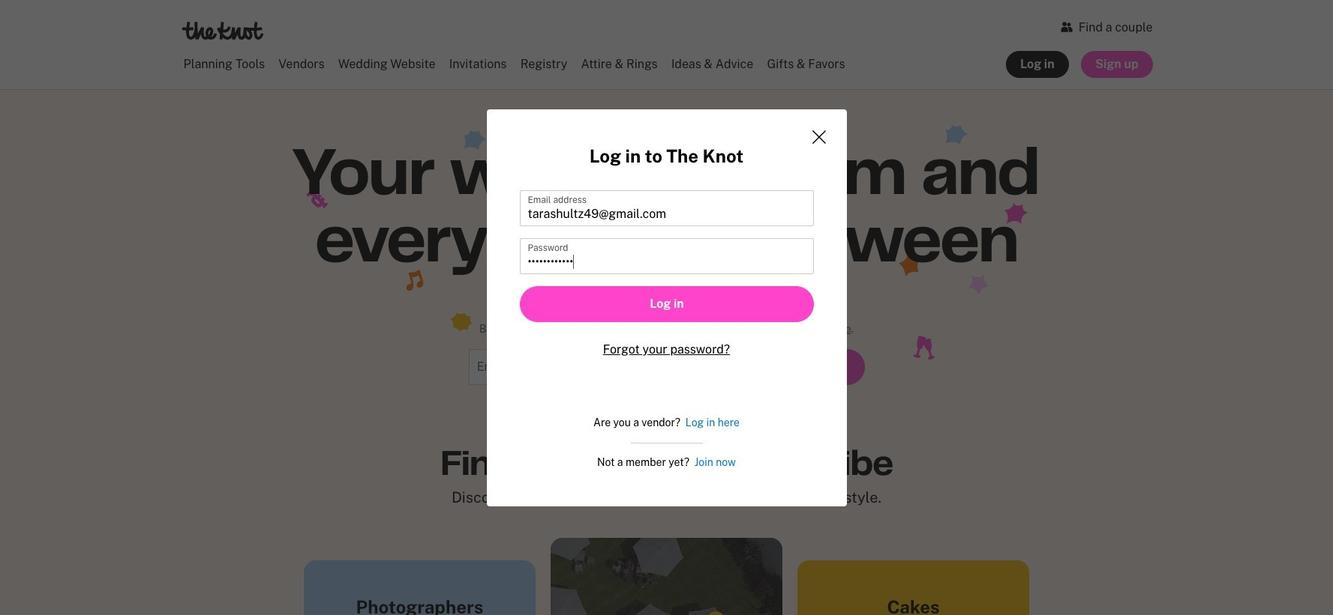 Task type: vqa. For each thing, say whether or not it's contained in the screenshot.
list
yes



Task type: describe. For each thing, give the bounding box(es) containing it.
the knot home image
[[180, 19, 264, 43]]

  password field inside log in 'element'
[[520, 238, 814, 274]]

1   text field from the left
[[469, 349, 614, 385]]

  email field inside log in 'element'
[[520, 190, 814, 226]]



Task type: locate. For each thing, give the bounding box(es) containing it.
2   text field from the left
[[620, 349, 766, 385]]

dialog
[[487, 109, 847, 507]]

  email field
[[520, 190, 814, 226]]

0 horizontal spatial   text field
[[469, 349, 614, 385]]

  password field
[[520, 238, 814, 274]]

list
[[180, 43, 848, 89]]

log in element
[[514, 190, 820, 334]]

  text field
[[469, 349, 614, 385], [620, 349, 766, 385]]

1 horizontal spatial   text field
[[620, 349, 766, 385]]



